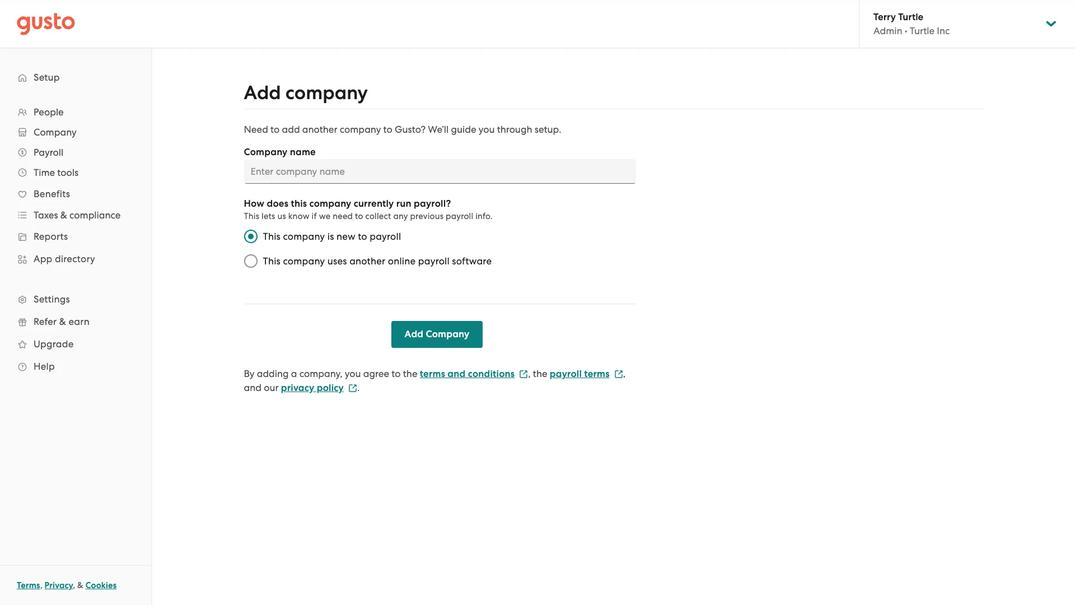 Task type: vqa. For each thing, say whether or not it's contained in the screenshot.
Guide on the left of page
yes



Task type: locate. For each thing, give the bounding box(es) containing it.
another up "name" on the left top of the page
[[302, 124, 338, 135]]

company down know
[[283, 231, 325, 242]]

1 horizontal spatial you
[[479, 124, 495, 135]]

home image
[[17, 13, 75, 35]]

the right the agree
[[403, 368, 418, 379]]

currently
[[354, 198, 394, 210]]

time tools
[[34, 167, 79, 178]]

and inside , and our
[[244, 382, 262, 393]]

add
[[244, 81, 281, 104], [405, 328, 424, 340]]

0 horizontal spatial add
[[244, 81, 281, 104]]

another right uses
[[350, 256, 386, 267]]

company up the terms and conditions
[[426, 328, 470, 340]]

1 vertical spatial add
[[405, 328, 424, 340]]

add up , and our
[[405, 328, 424, 340]]

you up .
[[345, 368, 361, 379]]

1 vertical spatial company
[[244, 146, 288, 158]]

settings
[[34, 294, 70, 305]]

this down the lets
[[263, 231, 281, 242]]

setup.
[[535, 124, 562, 135]]

to right the agree
[[392, 368, 401, 379]]

0 horizontal spatial and
[[244, 382, 262, 393]]

company up we
[[310, 198, 352, 210]]

payroll
[[446, 211, 474, 221], [370, 231, 401, 242], [418, 256, 450, 267], [550, 368, 582, 380]]

0 horizontal spatial the
[[403, 368, 418, 379]]

, the
[[529, 368, 548, 379]]

another
[[302, 124, 338, 135], [350, 256, 386, 267]]

company
[[286, 81, 368, 104], [340, 124, 381, 135], [310, 198, 352, 210], [283, 231, 325, 242], [283, 256, 325, 267]]

company left uses
[[283, 256, 325, 267]]

company
[[34, 127, 77, 138], [244, 146, 288, 158], [426, 328, 470, 340]]

app
[[34, 253, 52, 264]]

opens in a new tab image inside terms and conditions link
[[520, 370, 529, 379]]

we'll
[[428, 124, 449, 135]]

1 vertical spatial another
[[350, 256, 386, 267]]

company name
[[244, 146, 316, 158]]

0 vertical spatial company
[[34, 127, 77, 138]]

1 vertical spatial this
[[263, 231, 281, 242]]

& right taxes
[[60, 210, 67, 221]]

and down by
[[244, 382, 262, 393]]

terry turtle admin • turtle inc
[[874, 11, 951, 36]]

through
[[497, 124, 533, 135]]

settings link
[[11, 289, 140, 309]]

1 horizontal spatial and
[[448, 368, 466, 380]]

add
[[282, 124, 300, 135]]

company down people
[[34, 127, 77, 138]]

opens in a new tab image right policy
[[348, 384, 357, 393]]

opens in a new tab image right conditions
[[520, 370, 529, 379]]

benefits
[[34, 188, 70, 199]]

does
[[267, 198, 289, 210]]

2 the from the left
[[533, 368, 548, 379]]

0 vertical spatial another
[[302, 124, 338, 135]]

turtle right •
[[910, 25, 935, 36]]

2 horizontal spatial opens in a new tab image
[[615, 370, 623, 379]]

2 horizontal spatial company
[[426, 328, 470, 340]]

1 horizontal spatial terms
[[585, 368, 610, 380]]

conditions
[[468, 368, 515, 380]]

1 vertical spatial turtle
[[910, 25, 935, 36]]

1 terms from the left
[[420, 368, 446, 380]]

company down need
[[244, 146, 288, 158]]

0 vertical spatial &
[[60, 210, 67, 221]]

to right the new
[[358, 231, 367, 242]]

another for company
[[302, 124, 338, 135]]

know
[[288, 211, 310, 221]]

tools
[[57, 167, 79, 178]]

terms
[[420, 368, 446, 380], [585, 368, 610, 380]]

1 horizontal spatial company
[[244, 146, 288, 158]]

how
[[244, 198, 265, 210]]

opens in a new tab image inside payroll terms link
[[615, 370, 623, 379]]

turtle
[[899, 11, 924, 23], [910, 25, 935, 36]]

terms
[[17, 581, 40, 591]]

to
[[271, 124, 280, 135], [384, 124, 393, 135], [355, 211, 363, 221], [358, 231, 367, 242], [392, 368, 401, 379]]

1 horizontal spatial add
[[405, 328, 424, 340]]

uses
[[328, 256, 347, 267]]

list
[[0, 102, 151, 378]]

you right guide on the top
[[479, 124, 495, 135]]

this inside how does this company currently run payroll? this lets us know if we need to collect any previous payroll info.
[[244, 211, 260, 221]]

add company
[[244, 81, 368, 104]]

payroll
[[34, 147, 63, 158]]

0 horizontal spatial terms
[[420, 368, 446, 380]]

and
[[448, 368, 466, 380], [244, 382, 262, 393]]

& left cookies button
[[77, 581, 84, 591]]

0 horizontal spatial opens in a new tab image
[[348, 384, 357, 393]]

& inside the taxes & compliance dropdown button
[[60, 210, 67, 221]]

list containing people
[[0, 102, 151, 378]]

This company is new to payroll radio
[[238, 224, 263, 249]]

payroll terms link
[[550, 368, 623, 380]]

2 terms from the left
[[585, 368, 610, 380]]

add inside button
[[405, 328, 424, 340]]

payroll left the info.
[[446, 211, 474, 221]]

company up the add
[[286, 81, 368, 104]]

, and our
[[244, 368, 626, 393]]

add for add company
[[405, 328, 424, 340]]

this down 'how' on the top left of page
[[244, 211, 260, 221]]

& inside refer & earn "link"
[[59, 316, 66, 327]]

, right payroll terms
[[623, 368, 626, 379]]

a
[[291, 368, 297, 379]]

company button
[[11, 122, 140, 142]]

1 vertical spatial you
[[345, 368, 361, 379]]

& for compliance
[[60, 210, 67, 221]]

this down the this company is new to payroll "option"
[[263, 256, 281, 267]]

app directory
[[34, 253, 95, 264]]

0 vertical spatial turtle
[[899, 11, 924, 23]]

Company name field
[[244, 159, 636, 184]]

company for company name
[[244, 146, 288, 158]]

inc
[[938, 25, 951, 36]]

1 horizontal spatial opens in a new tab image
[[520, 370, 529, 379]]

0 vertical spatial this
[[244, 211, 260, 221]]

how does this company currently run payroll? this lets us know if we need to collect any previous payroll info.
[[244, 198, 493, 221]]

1 vertical spatial &
[[59, 316, 66, 327]]

privacy policy link
[[281, 382, 357, 394]]

policy
[[317, 382, 344, 394]]

this company uses another online payroll software
[[263, 256, 492, 267]]

by
[[244, 368, 255, 379]]

1 horizontal spatial another
[[350, 256, 386, 267]]

0 vertical spatial add
[[244, 81, 281, 104]]

0 horizontal spatial company
[[34, 127, 77, 138]]

upgrade link
[[11, 334, 140, 354]]

2 vertical spatial company
[[426, 328, 470, 340]]

,
[[529, 368, 531, 379], [623, 368, 626, 379], [40, 581, 42, 591], [73, 581, 75, 591]]

app directory link
[[11, 249, 140, 269]]

the
[[403, 368, 418, 379], [533, 368, 548, 379]]

0 horizontal spatial another
[[302, 124, 338, 135]]

1 vertical spatial and
[[244, 382, 262, 393]]

refer
[[34, 316, 57, 327]]

and for our
[[244, 382, 262, 393]]

if
[[312, 211, 317, 221]]

is
[[328, 231, 334, 242]]

to right 'need'
[[355, 211, 363, 221]]

to inside how does this company currently run payroll? this lets us know if we need to collect any previous payroll info.
[[355, 211, 363, 221]]

setup
[[34, 72, 60, 83]]

gusto navigation element
[[0, 48, 151, 396]]

0 vertical spatial and
[[448, 368, 466, 380]]

2 vertical spatial this
[[263, 256, 281, 267]]

by adding a company, you agree to the
[[244, 368, 418, 379]]

1 horizontal spatial the
[[533, 368, 548, 379]]

turtle up •
[[899, 11, 924, 23]]

and left conditions
[[448, 368, 466, 380]]

help link
[[11, 356, 140, 377]]

opens in a new tab image
[[520, 370, 529, 379], [615, 370, 623, 379], [348, 384, 357, 393]]

& left earn
[[59, 316, 66, 327]]

to left the gusto?
[[384, 124, 393, 135]]

refer & earn link
[[11, 312, 140, 332]]

, inside , and our
[[623, 368, 626, 379]]

company for company
[[34, 127, 77, 138]]

add up need
[[244, 81, 281, 104]]

this
[[244, 211, 260, 221], [263, 231, 281, 242], [263, 256, 281, 267]]

opens in a new tab image inside the privacy policy link
[[348, 384, 357, 393]]

0 vertical spatial you
[[479, 124, 495, 135]]

company inside company dropdown button
[[34, 127, 77, 138]]

the left payroll terms
[[533, 368, 548, 379]]

opens in a new tab image right payroll terms
[[615, 370, 623, 379]]

this company is new to payroll
[[263, 231, 401, 242]]

compliance
[[70, 210, 121, 221]]

this for this company is new to payroll
[[263, 231, 281, 242]]



Task type: describe. For each thing, give the bounding box(es) containing it.
refer & earn
[[34, 316, 90, 327]]

gusto?
[[395, 124, 426, 135]]

, left cookies button
[[73, 581, 75, 591]]

time
[[34, 167, 55, 178]]

privacy link
[[45, 581, 73, 591]]

.
[[357, 382, 360, 393]]

0 horizontal spatial you
[[345, 368, 361, 379]]

agree
[[364, 368, 390, 379]]

admin
[[874, 25, 903, 36]]

2 vertical spatial &
[[77, 581, 84, 591]]

•
[[905, 25, 908, 36]]

& for earn
[[59, 316, 66, 327]]

taxes
[[34, 210, 58, 221]]

upgrade
[[34, 338, 74, 350]]

our
[[264, 382, 279, 393]]

adding
[[257, 368, 289, 379]]

company,
[[300, 368, 343, 379]]

, left privacy
[[40, 581, 42, 591]]

, right conditions
[[529, 368, 531, 379]]

terms , privacy , & cookies
[[17, 581, 117, 591]]

company for add company
[[286, 81, 368, 104]]

need
[[244, 124, 268, 135]]

privacy
[[281, 382, 315, 394]]

privacy policy
[[281, 382, 344, 394]]

payroll down collect
[[370, 231, 401, 242]]

benefits link
[[11, 184, 140, 204]]

we
[[319, 211, 331, 221]]

earn
[[69, 316, 90, 327]]

any
[[394, 211, 408, 221]]

cookies
[[86, 581, 117, 591]]

directory
[[55, 253, 95, 264]]

1 the from the left
[[403, 368, 418, 379]]

online
[[388, 256, 416, 267]]

to left the add
[[271, 124, 280, 135]]

and for conditions
[[448, 368, 466, 380]]

lets
[[262, 211, 275, 221]]

previous
[[410, 211, 444, 221]]

people button
[[11, 102, 140, 122]]

This company uses another online payroll software radio
[[238, 249, 263, 273]]

opens in a new tab image for payroll terms
[[615, 370, 623, 379]]

company for this company uses another online payroll software
[[283, 256, 325, 267]]

software
[[452, 256, 492, 267]]

reports
[[34, 231, 68, 242]]

this for this company uses another online payroll software
[[263, 256, 281, 267]]

terms and conditions link
[[420, 368, 529, 380]]

payroll inside how does this company currently run payroll? this lets us know if we need to collect any previous payroll info.
[[446, 211, 474, 221]]

add company button
[[391, 321, 483, 348]]

new
[[337, 231, 356, 242]]

payroll terms
[[550, 368, 610, 380]]

collect
[[366, 211, 391, 221]]

opens in a new tab image for privacy policy
[[348, 384, 357, 393]]

need
[[333, 211, 353, 221]]

company inside the add company button
[[426, 328, 470, 340]]

company left the gusto?
[[340, 124, 381, 135]]

payroll?
[[414, 198, 451, 210]]

reports link
[[11, 226, 140, 247]]

us
[[278, 211, 286, 221]]

info.
[[476, 211, 493, 221]]

cookies button
[[86, 579, 117, 592]]

help
[[34, 361, 55, 372]]

terry
[[874, 11, 897, 23]]

opens in a new tab image for terms and conditions
[[520, 370, 529, 379]]

add company
[[405, 328, 470, 340]]

payroll right "online"
[[418, 256, 450, 267]]

taxes & compliance
[[34, 210, 121, 221]]

company for this company is new to payroll
[[283, 231, 325, 242]]

company inside how does this company currently run payroll? this lets us know if we need to collect any previous payroll info.
[[310, 198, 352, 210]]

setup link
[[11, 67, 140, 87]]

payroll button
[[11, 142, 140, 163]]

payroll right , the
[[550, 368, 582, 380]]

need to add another company to gusto? we'll guide you through setup.
[[244, 124, 562, 135]]

another for online
[[350, 256, 386, 267]]

name
[[290, 146, 316, 158]]

time tools button
[[11, 163, 140, 183]]

people
[[34, 106, 64, 118]]

run
[[397, 198, 412, 210]]

terms link
[[17, 581, 40, 591]]

this
[[291, 198, 307, 210]]

terms and conditions
[[420, 368, 515, 380]]

taxes & compliance button
[[11, 205, 140, 225]]

add for add company
[[244, 81, 281, 104]]

guide
[[451, 124, 477, 135]]

privacy
[[45, 581, 73, 591]]



